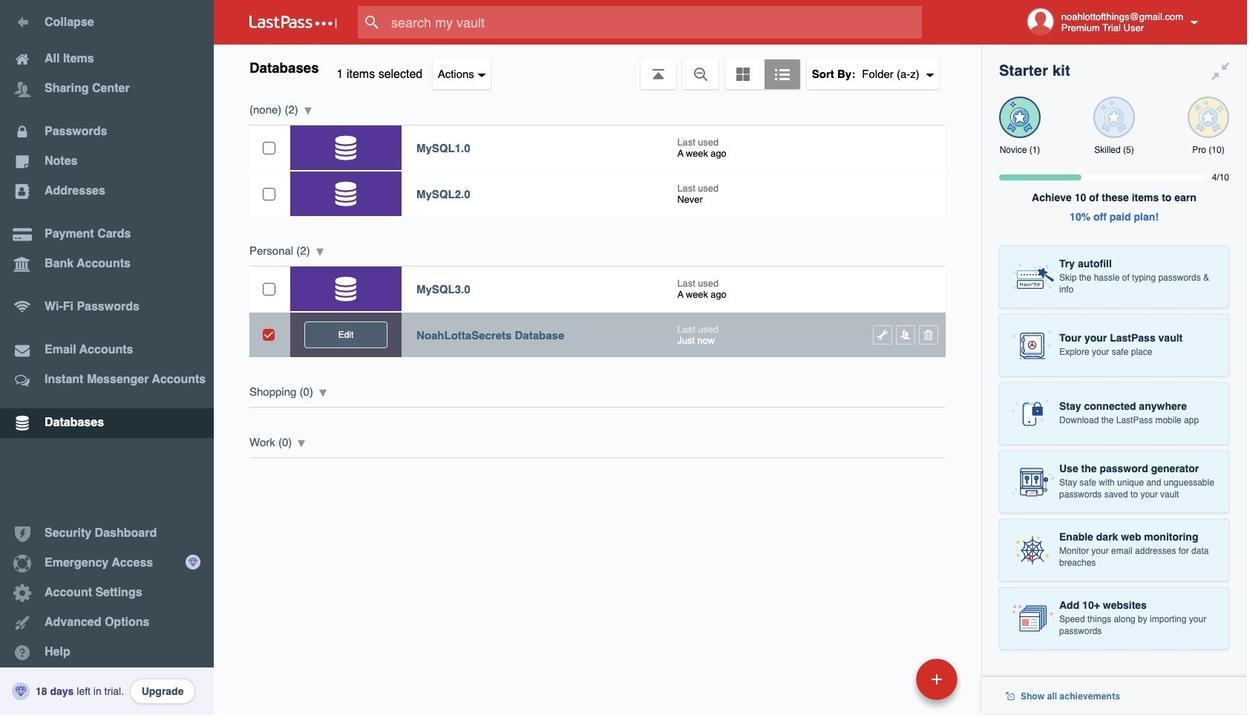 Task type: describe. For each thing, give the bounding box(es) containing it.
search my vault text field
[[358, 6, 951, 39]]

new item element
[[815, 658, 963, 700]]

main navigation navigation
[[0, 0, 214, 715]]



Task type: vqa. For each thing, say whether or not it's contained in the screenshot.
dialog
no



Task type: locate. For each thing, give the bounding box(es) containing it.
vault options navigation
[[214, 45, 982, 89]]

new item navigation
[[815, 654, 967, 715]]

Search search field
[[358, 6, 951, 39]]

lastpass image
[[250, 16, 337, 29]]



